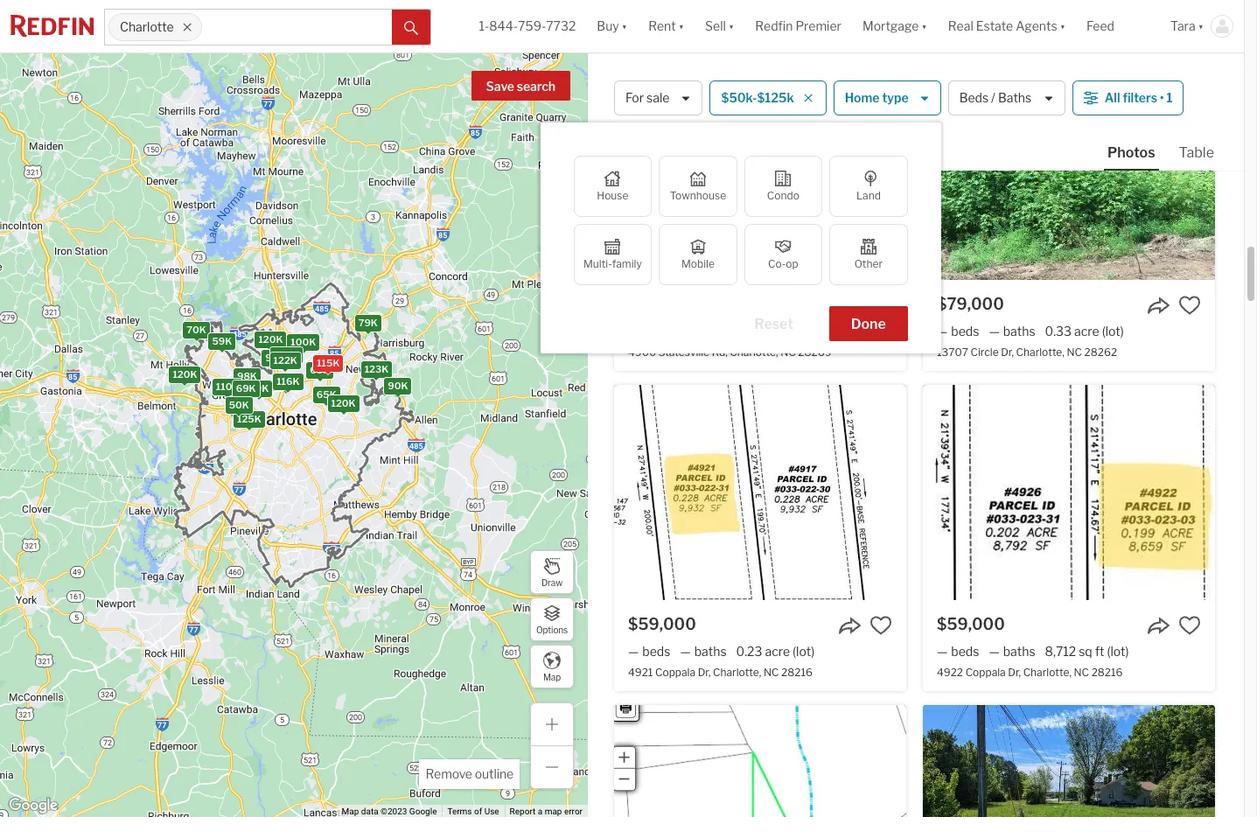 Task type: vqa. For each thing, say whether or not it's contained in the screenshot.
Mobile
yes



Task type: describe. For each thing, give the bounding box(es) containing it.
terms of use
[[447, 807, 499, 816]]

759-
[[518, 19, 546, 34]]

0.23
[[736, 644, 763, 659]]

mortgage ▾ button
[[863, 0, 927, 52]]

— baths for 0.33 acre (lot)
[[989, 324, 1036, 339]]

favorite button checkbox for $79,000
[[1179, 294, 1201, 317]]

rd,
[[712, 346, 728, 359]]

0.27
[[736, 324, 762, 339]]

116k
[[277, 375, 300, 387]]

1 favorite button checkbox from the top
[[870, 294, 892, 317]]

all
[[1105, 90, 1120, 105]]

baths
[[998, 90, 1032, 105]]

real estate agents ▾
[[948, 19, 1066, 34]]

done
[[851, 316, 886, 332]]

oaks
[[1022, 26, 1047, 39]]

terms
[[447, 807, 472, 816]]

$50k-$125k button
[[710, 80, 827, 115]]

4922 coppala dr, charlotte, nc 28216
[[937, 666, 1123, 679]]

map data ©2023 google
[[342, 807, 437, 816]]

outline
[[475, 766, 514, 781]]

photo of 4922 coppala dr, charlotte, nc 28216 image
[[923, 385, 1215, 600]]

Land checkbox
[[830, 156, 908, 217]]

28262
[[1085, 346, 1117, 359]]

premier
[[796, 19, 842, 34]]

table button
[[1176, 143, 1218, 169]]

dr, for 8,712 sq ft (lot)
[[1008, 666, 1021, 679]]

— baths for 8,712 sq ft (lot)
[[989, 644, 1036, 659]]

rent ▾ button
[[638, 0, 695, 52]]

0 horizontal spatial 90k
[[235, 382, 255, 394]]

dr, right oaks
[[1049, 26, 1062, 39]]

remove outline button
[[420, 759, 520, 789]]

— up circle
[[989, 324, 1000, 339]]

city guide link
[[1147, 74, 1218, 95]]

rent ▾
[[648, 19, 684, 34]]

acre right the 0.27
[[765, 324, 790, 339]]

▾ for tara ▾
[[1198, 19, 1204, 34]]

map for map data ©2023 google
[[342, 807, 359, 816]]

rent ▾ button
[[648, 0, 684, 52]]

0.27 acre (lot)
[[736, 324, 814, 339]]

dialog containing reset
[[540, 122, 941, 353]]

0 vertical spatial 120k
[[258, 333, 283, 345]]

0 vertical spatial 79k
[[358, 316, 378, 329]]

nc right feed
[[1115, 26, 1131, 39]]

redfin premier button
[[745, 0, 852, 52]]

estate
[[976, 19, 1013, 34]]

110k
[[216, 380, 239, 392]]

Mobile checkbox
[[659, 224, 737, 285]]

family
[[612, 257, 642, 270]]

baths for 8,712 sq ft (lot)
[[1003, 644, 1036, 659]]

real estate agents ▾ button
[[938, 0, 1076, 52]]

— up 4922 coppala dr, charlotte, nc 28216
[[989, 644, 1000, 659]]

1 horizontal spatial 90k
[[388, 379, 408, 392]]

market insights link
[[1025, 57, 1130, 95]]

option group inside dialog
[[574, 156, 908, 285]]

circle
[[971, 346, 999, 359]]

Condo checkbox
[[744, 156, 823, 217]]

1 vertical spatial 100k
[[274, 348, 299, 361]]

beds / baths button
[[948, 80, 1066, 115]]

mobile
[[682, 257, 715, 270]]

marietta
[[654, 26, 696, 39]]

28208
[[781, 26, 815, 39]]

charlotte, for 3101 marietta st, charlotte, nc 28208
[[713, 26, 762, 39]]

photos
[[1108, 144, 1155, 161]]

26 homes •
[[614, 140, 685, 156]]

nc for 13707 circle dr, charlotte, nc 28262
[[1067, 346, 1082, 359]]

4921
[[628, 666, 653, 679]]

4900 statesville rd, charlotte, nc 28269
[[628, 346, 832, 359]]

options button
[[530, 598, 574, 641]]

2 favorite button checkbox from the top
[[870, 614, 892, 637]]

google
[[409, 807, 437, 816]]

26
[[614, 140, 630, 155]]

122k
[[274, 354, 297, 366]]

remove
[[426, 766, 472, 781]]

$59,000 for 8,712 sq ft (lot)
[[937, 615, 1005, 633]]

13707
[[937, 346, 969, 359]]

$79,000
[[937, 295, 1004, 313]]

redfin
[[755, 19, 793, 34]]

buy ▾ button
[[587, 0, 638, 52]]

reset
[[754, 316, 793, 332]]

market insights | city guide
[[1025, 76, 1214, 93]]

beds / baths
[[960, 90, 1032, 105]]

0 horizontal spatial 120k
[[173, 368, 197, 380]]

a
[[538, 807, 543, 816]]

guide
[[1177, 76, 1214, 93]]

4721 whispering oaks dr, charlotte, nc 28213
[[937, 26, 1164, 39]]

map for map
[[543, 672, 561, 682]]

co-op
[[768, 257, 799, 270]]

buy
[[597, 19, 619, 34]]

$59,000 for 0.23 acre (lot)
[[628, 615, 696, 633]]

8,712
[[1045, 644, 1076, 659]]

photos button
[[1104, 143, 1176, 171]]

land
[[857, 189, 881, 202]]

4721
[[937, 26, 961, 39]]

97k
[[265, 352, 285, 364]]

125k
[[237, 412, 261, 425]]

Multi-family checkbox
[[574, 224, 652, 285]]

28216 for (lot)
[[781, 666, 813, 679]]

98k
[[237, 370, 257, 382]]

agents
[[1016, 19, 1057, 34]]

charlotte, for 4921 coppala dr, charlotte, nc 28216
[[713, 666, 762, 679]]

28269
[[798, 346, 832, 359]]

submit search image
[[404, 21, 418, 35]]

all filters • 1 button
[[1073, 80, 1184, 115]]

coppala for 8,712 sq ft (lot)
[[966, 666, 1006, 679]]

Other checkbox
[[830, 224, 908, 285]]

charlotte
[[120, 20, 174, 34]]

844-
[[489, 19, 518, 34]]

dr, for 0.33 acre (lot)
[[1001, 346, 1014, 359]]

use
[[484, 807, 499, 816]]

Townhouse checkbox
[[659, 156, 737, 217]]

recommended
[[725, 140, 813, 155]]

0 vertical spatial 100k
[[291, 335, 316, 348]]

— beds for 8,712 sq ft (lot)
[[937, 644, 979, 659]]

for sale button
[[614, 80, 703, 115]]

map
[[545, 807, 562, 816]]

recommended button
[[722, 139, 827, 156]]

search
[[517, 79, 556, 94]]

all filters • 1
[[1105, 90, 1173, 105]]

sell
[[705, 19, 726, 34]]

dr, for 0.23 acre (lot)
[[698, 666, 711, 679]]

charlotte, for 13707 circle dr, charlotte, nc 28262
[[1016, 346, 1065, 359]]

4900
[[628, 346, 656, 359]]

sale
[[647, 90, 670, 105]]

nc down 3101 marietta st, charlotte, nc 28208 at top
[[710, 71, 738, 94]]



Task type: locate. For each thing, give the bounding box(es) containing it.
3 ▾ from the left
[[729, 19, 734, 34]]

baths
[[1003, 324, 1036, 339], [694, 644, 727, 659], [1003, 644, 1036, 659]]

0 horizontal spatial •
[[681, 141, 685, 156]]

1 horizontal spatial •
[[1160, 90, 1164, 105]]

whispering
[[964, 26, 1020, 39]]

0 horizontal spatial map
[[342, 807, 359, 816]]

$59,000 up 4921
[[628, 615, 696, 633]]

data
[[361, 807, 379, 816]]

House checkbox
[[574, 156, 652, 217]]

beds for 8,712
[[951, 644, 979, 659]]

65k right 116k
[[310, 363, 330, 376]]

of
[[474, 807, 482, 816]]

▾ right buy
[[622, 19, 627, 34]]

79k down 122k
[[276, 375, 295, 388]]

70k
[[187, 323, 206, 335]]

— baths for 0.23 acre (lot)
[[680, 644, 727, 659]]

3101 marietta st, charlotte, nc 28208
[[628, 26, 815, 39]]

charlotte, for 4922 coppala dr, charlotte, nc 28216
[[1023, 666, 1072, 679]]

acre right 0.23
[[765, 644, 790, 659]]

option group containing house
[[574, 156, 908, 285]]

sq
[[1079, 644, 1093, 659]]

1 horizontal spatial $59,000
[[937, 615, 1005, 633]]

— beds for 0.23 acre (lot)
[[628, 644, 671, 659]]

nc for 4922 coppala dr, charlotte, nc 28216
[[1074, 666, 1089, 679]]

table
[[1179, 144, 1214, 161]]

1 vertical spatial map
[[342, 807, 359, 816]]

28216 down the ft
[[1092, 666, 1123, 679]]

— beds for 0.33 acre (lot)
[[937, 324, 979, 339]]

map down "options"
[[543, 672, 561, 682]]

0 vertical spatial favorite button checkbox
[[1179, 294, 1201, 317]]

1 horizontal spatial 79k
[[358, 316, 378, 329]]

acre up 28262
[[1075, 324, 1100, 339]]

1 coppala from the left
[[655, 666, 696, 679]]

(lot) up 28262
[[1102, 324, 1124, 339]]

— baths
[[989, 324, 1036, 339], [680, 644, 727, 659], [989, 644, 1036, 659]]

nc down 0.27 acre (lot)
[[781, 346, 796, 359]]

2 69k from the left
[[249, 382, 269, 394]]

real estate agents ▾ link
[[948, 0, 1066, 52]]

1 28216 from the left
[[781, 666, 813, 679]]

1 horizontal spatial map
[[543, 672, 561, 682]]

map left data
[[342, 807, 359, 816]]

1 vertical spatial 120k
[[173, 368, 197, 380]]

13707 circle dr, charlotte, nc 28262
[[937, 346, 1117, 359]]

baths up 13707 circle dr, charlotte, nc 28262
[[1003, 324, 1036, 339]]

beds
[[951, 324, 979, 339], [643, 644, 671, 659], [951, 644, 979, 659]]

1 vertical spatial 65k
[[317, 388, 337, 400]]

condo
[[767, 189, 800, 202]]

beds for 0.33
[[951, 324, 979, 339]]

house
[[597, 189, 629, 202]]

2 vertical spatial 120k
[[331, 397, 356, 409]]

(lot) right 0.23
[[793, 644, 815, 659]]

nc left 28208
[[764, 26, 779, 39]]

— beds up 13707
[[937, 324, 979, 339]]

map region
[[0, 12, 718, 817]]

tara ▾
[[1171, 19, 1204, 34]]

100k up 122k
[[291, 335, 316, 348]]

(lot) for 0.23 acre (lot)
[[793, 644, 815, 659]]

2 horizontal spatial 120k
[[331, 397, 356, 409]]

save search
[[486, 79, 556, 94]]

99k
[[265, 352, 285, 364]]

nc down sq
[[1074, 666, 1089, 679]]

co-
[[768, 257, 786, 270]]

1 horizontal spatial 28216
[[1092, 666, 1123, 679]]

3101
[[628, 26, 652, 39]]

nc for 4921 coppala dr, charlotte, nc 28216
[[764, 666, 779, 679]]

$50k-
[[721, 90, 757, 105]]

acre
[[765, 324, 790, 339], [1075, 324, 1100, 339], [765, 644, 790, 659]]

favorite button image
[[870, 294, 892, 317], [1179, 294, 1201, 317], [870, 614, 892, 637], [1179, 614, 1201, 637]]

▾ left 4721
[[922, 19, 927, 34]]

(lot) for 0.33 acre (lot)
[[1102, 324, 1124, 339]]

1 vertical spatial favorite button checkbox
[[870, 614, 892, 637]]

28216 down 0.23 acre (lot)
[[781, 666, 813, 679]]

— up "4922" in the right of the page
[[937, 644, 948, 659]]

• for 26 homes •
[[681, 141, 685, 156]]

2 28216 from the left
[[1092, 666, 1123, 679]]

120k up 99k on the top left of page
[[258, 333, 283, 345]]

1 horizontal spatial 120k
[[258, 333, 283, 345]]

sale
[[842, 71, 882, 94]]

▾ for mortgage ▾
[[922, 19, 927, 34]]

0 horizontal spatial $59,000
[[628, 615, 696, 633]]

90k down 123k
[[388, 379, 408, 392]]

1 vertical spatial favorite button checkbox
[[1179, 614, 1201, 637]]

2 coppala from the left
[[966, 666, 1006, 679]]

buy ▾
[[597, 19, 627, 34]]

coppala for 0.23 acre (lot)
[[655, 666, 696, 679]]

feed button
[[1076, 0, 1160, 52]]

79k up 123k
[[358, 316, 378, 329]]

favorite button image for 8,712 sq ft (lot)
[[1179, 614, 1201, 637]]

120k
[[258, 333, 283, 345], [173, 368, 197, 380], [331, 397, 356, 409]]

filters
[[1123, 90, 1158, 105]]

69k
[[236, 382, 256, 394], [249, 382, 269, 394]]

(lot)
[[792, 324, 814, 339], [1102, 324, 1124, 339], [793, 644, 815, 659], [1107, 644, 1129, 659]]

coppala right 4921
[[655, 666, 696, 679]]

1 $59,000 from the left
[[628, 615, 696, 633]]

op
[[786, 257, 799, 270]]

acre for $79,000
[[1075, 324, 1100, 339]]

• inside 26 homes •
[[681, 141, 685, 156]]

beds
[[960, 90, 989, 105]]

0 horizontal spatial coppala
[[655, 666, 696, 679]]

report a map error link
[[510, 807, 583, 816]]

2 favorite button checkbox from the top
[[1179, 614, 1201, 637]]

dr, right 4921
[[698, 666, 711, 679]]

▾ inside 'dropdown button'
[[1060, 19, 1066, 34]]

sell ▾ button
[[705, 0, 734, 52]]

homes
[[633, 140, 672, 155]]

1-
[[479, 19, 489, 34]]

— up 4921 coppala dr, charlotte, nc 28216
[[680, 644, 691, 659]]

tara
[[1171, 19, 1196, 34]]

— baths up 13707 circle dr, charlotte, nc 28262
[[989, 324, 1036, 339]]

photo of 4406 and 4410 eddleman rd, charlotte, nc 28208 image
[[923, 705, 1215, 817]]

50k
[[229, 398, 249, 410]]

28216 for ft
[[1092, 666, 1123, 679]]

map inside button
[[543, 672, 561, 682]]

insights
[[1077, 76, 1130, 93]]

home type button
[[834, 80, 941, 115]]

79k
[[358, 316, 378, 329], [276, 375, 295, 388]]

draw
[[542, 577, 563, 588]]

$59,000 up "4922" in the right of the page
[[937, 615, 1005, 633]]

(lot) up 28269
[[792, 324, 814, 339]]

nc down 0.23 acre (lot)
[[764, 666, 779, 679]]

charlotte, for 4900 statesville rd, charlotte, nc 28269
[[730, 346, 778, 359]]

/
[[991, 90, 996, 105]]

baths for 0.23 acre (lot)
[[694, 644, 727, 659]]

beds up "4922" in the right of the page
[[951, 644, 979, 659]]

7732
[[546, 19, 576, 34]]

▾ for rent ▾
[[679, 19, 684, 34]]

0 vertical spatial favorite button checkbox
[[870, 294, 892, 317]]

4 ▾ from the left
[[922, 19, 927, 34]]

feed
[[1087, 19, 1115, 34]]

— baths up 4922 coppala dr, charlotte, nc 28216
[[989, 644, 1036, 659]]

▾ right sell
[[729, 19, 734, 34]]

terms of use link
[[447, 807, 499, 816]]

city
[[1147, 76, 1174, 93]]

• for all filters • 1
[[1160, 90, 1164, 105]]

photo of 2100 west blvd, charlotte, nc 28208 image
[[614, 705, 906, 817]]

$125k
[[757, 90, 794, 105]]

save
[[486, 79, 514, 94]]

• right the homes
[[681, 141, 685, 156]]

▾ right tara
[[1198, 19, 1204, 34]]

69k down 98k
[[249, 382, 269, 394]]

123k
[[365, 362, 389, 375]]

beds up 13707
[[951, 324, 979, 339]]

90k up 50k
[[235, 382, 255, 394]]

favorite button image for 0.33 acre (lot)
[[1179, 294, 1201, 317]]

favorite button checkbox for $59,000
[[1179, 614, 1201, 637]]

dialog
[[540, 122, 941, 353]]

nc for 3101 marietta st, charlotte, nc 28208
[[764, 26, 779, 39]]

photo of 4900 statesville rd, charlotte, nc 28269 image
[[614, 65, 906, 280]]

dr, right "4922" in the right of the page
[[1008, 666, 1021, 679]]

coppala right "4922" in the right of the page
[[966, 666, 1006, 679]]

real
[[948, 19, 974, 34]]

remove charlotte image
[[182, 22, 193, 32]]

favorite button checkbox
[[870, 294, 892, 317], [870, 614, 892, 637]]

115k
[[317, 357, 340, 369]]

baths up 4921 coppala dr, charlotte, nc 28216
[[694, 644, 727, 659]]

nc
[[764, 26, 779, 39], [1115, 26, 1131, 39], [710, 71, 738, 94], [781, 346, 796, 359], [1067, 346, 1082, 359], [764, 666, 779, 679], [1074, 666, 1089, 679]]

homes
[[742, 71, 807, 94]]

multi-family
[[584, 257, 642, 270]]

0 vertical spatial map
[[543, 672, 561, 682]]

0 vertical spatial 65k
[[310, 363, 330, 376]]

28216
[[781, 666, 813, 679], [1092, 666, 1123, 679]]

favorite button image for 0.23 acre (lot)
[[870, 614, 892, 637]]

1 vertical spatial •
[[681, 141, 685, 156]]

remove $50k-$125k image
[[803, 93, 813, 103]]

sell ▾ button
[[695, 0, 745, 52]]

69k up 50k
[[236, 382, 256, 394]]

▾ right agents
[[1060, 19, 1066, 34]]

2 $59,000 from the left
[[937, 615, 1005, 633]]

— beds up "4922" in the right of the page
[[937, 644, 979, 659]]

acre for $59,000
[[765, 644, 790, 659]]

65k down 115k
[[317, 388, 337, 400]]

None search field
[[202, 10, 392, 45]]

120k down 115k
[[331, 397, 356, 409]]

120k left 110k
[[173, 368, 197, 380]]

▾
[[622, 19, 627, 34], [679, 19, 684, 34], [729, 19, 734, 34], [922, 19, 927, 34], [1060, 19, 1066, 34], [1198, 19, 1204, 34]]

1 vertical spatial 79k
[[276, 375, 295, 388]]

— baths up 4921 coppala dr, charlotte, nc 28216
[[680, 644, 727, 659]]

home type
[[845, 90, 909, 105]]

(lot) for 0.27 acre (lot)
[[792, 324, 814, 339]]

▾ for buy ▾
[[622, 19, 627, 34]]

▾ right rent
[[679, 19, 684, 34]]

©2023
[[381, 807, 407, 816]]

redfin premier
[[755, 19, 842, 34]]

statesville
[[659, 346, 710, 359]]

ft
[[1095, 644, 1105, 659]]

(lot) right the ft
[[1107, 644, 1129, 659]]

error
[[564, 807, 583, 816]]

• inside button
[[1160, 90, 1164, 105]]

photo of 13707 circle dr, charlotte, nc 28262 image
[[923, 65, 1215, 280]]

1 horizontal spatial coppala
[[966, 666, 1006, 679]]

100k up 116k
[[274, 348, 299, 361]]

• left 1
[[1160, 90, 1164, 105]]

1 ▾ from the left
[[622, 19, 627, 34]]

baths up 4922 coppala dr, charlotte, nc 28216
[[1003, 644, 1036, 659]]

google image
[[4, 794, 62, 817]]

Co-op checkbox
[[744, 224, 823, 285]]

1 69k from the left
[[236, 382, 256, 394]]

option group
[[574, 156, 908, 285]]

— beds up 4921
[[628, 644, 671, 659]]

mortgage ▾
[[863, 19, 927, 34]]

favorite button checkbox
[[1179, 294, 1201, 317], [1179, 614, 1201, 637]]

1
[[1167, 90, 1173, 105]]

nc for 4900 statesville rd, charlotte, nc 28269
[[781, 346, 796, 359]]

coppala
[[655, 666, 696, 679], [966, 666, 1006, 679]]

done button
[[829, 306, 908, 341]]

0 horizontal spatial 79k
[[276, 375, 295, 388]]

—
[[937, 324, 948, 339], [989, 324, 1000, 339], [628, 644, 639, 659], [680, 644, 691, 659], [937, 644, 948, 659], [989, 644, 1000, 659]]

0 horizontal spatial 28216
[[781, 666, 813, 679]]

beds for 0.23
[[643, 644, 671, 659]]

5 ▾ from the left
[[1060, 19, 1066, 34]]

beds up 4921
[[643, 644, 671, 659]]

6 ▾ from the left
[[1198, 19, 1204, 34]]

dr, right circle
[[1001, 346, 1014, 359]]

100k
[[291, 335, 316, 348], [274, 348, 299, 361]]

— up 13707
[[937, 324, 948, 339]]

baths for 0.33 acre (lot)
[[1003, 324, 1036, 339]]

home
[[845, 90, 880, 105]]

0 vertical spatial •
[[1160, 90, 1164, 105]]

▾ for sell ▾
[[729, 19, 734, 34]]

— up 4921
[[628, 644, 639, 659]]

$50k-$125k
[[721, 90, 794, 105]]

1 favorite button checkbox from the top
[[1179, 294, 1201, 317]]

photo of 4921 coppala dr, charlotte, nc 28216 image
[[614, 385, 906, 600]]

2 ▾ from the left
[[679, 19, 684, 34]]

0.33
[[1045, 324, 1072, 339]]

nc down 0.33 acre (lot)
[[1067, 346, 1082, 359]]



